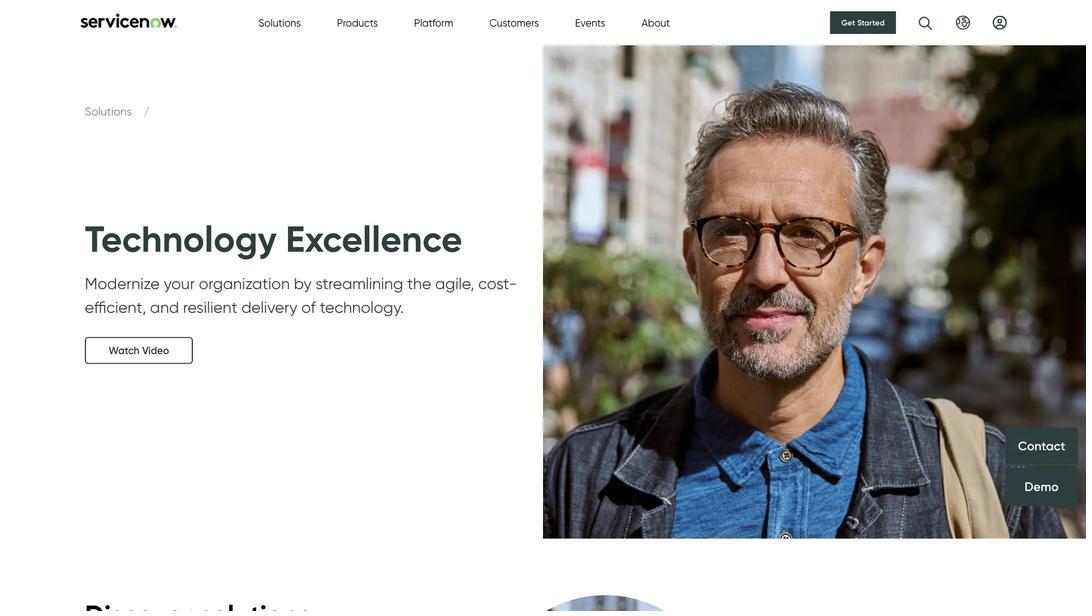 Task type: locate. For each thing, give the bounding box(es) containing it.
modernize
[[85, 274, 160, 293]]

customers
[[490, 16, 539, 29]]

demo
[[1025, 479, 1059, 494]]

get started link
[[830, 11, 896, 34]]

about button
[[642, 15, 670, 30]]

started
[[857, 18, 885, 27]]

technology excellence
[[85, 216, 463, 261]]

products button
[[337, 15, 378, 30]]

products
[[337, 16, 378, 29]]

go to servicenow account image
[[993, 16, 1007, 30]]

get
[[842, 18, 856, 27]]

technology
[[85, 216, 277, 261]]

get started
[[842, 18, 885, 27]]

and
[[150, 297, 179, 316]]

your
[[164, 274, 195, 293]]

efficient,
[[85, 297, 146, 316]]

delivery
[[241, 297, 298, 316]]

resilient, cost-effective services boost productivity image
[[488, 584, 908, 611]]

resilient
[[183, 297, 237, 316]]



Task type: describe. For each thing, give the bounding box(es) containing it.
organization
[[199, 274, 290, 293]]

technology.
[[320, 297, 404, 316]]

video
[[142, 344, 169, 357]]

streamline service delivery for technology excellence image
[[0, 45, 1086, 539]]

the
[[407, 274, 431, 293]]

contact
[[1018, 438, 1066, 454]]

excellence
[[286, 216, 463, 261]]

cost-
[[478, 274, 517, 293]]

servicenow image
[[79, 13, 178, 28]]

agile,
[[435, 274, 474, 293]]

watch
[[109, 344, 140, 357]]

streamlining
[[316, 274, 403, 293]]

platform
[[414, 16, 453, 29]]

modernize your organization by streamlining the agile, cost- efficient, and resilient delivery of technology.
[[85, 274, 517, 316]]

solutions
[[259, 16, 301, 29]]

solutions button
[[259, 15, 301, 30]]

of
[[301, 297, 316, 316]]

customers button
[[490, 15, 539, 30]]

watch video link
[[85, 337, 193, 364]]

by
[[294, 274, 312, 293]]

events
[[575, 16, 606, 29]]

watch video
[[109, 344, 169, 357]]

contact link
[[1006, 428, 1078, 465]]

platform button
[[414, 15, 453, 30]]

demo link
[[1006, 468, 1078, 505]]

events button
[[575, 15, 606, 30]]

about
[[642, 16, 670, 29]]



Task type: vqa. For each thing, say whether or not it's contained in the screenshot.
cost-
yes



